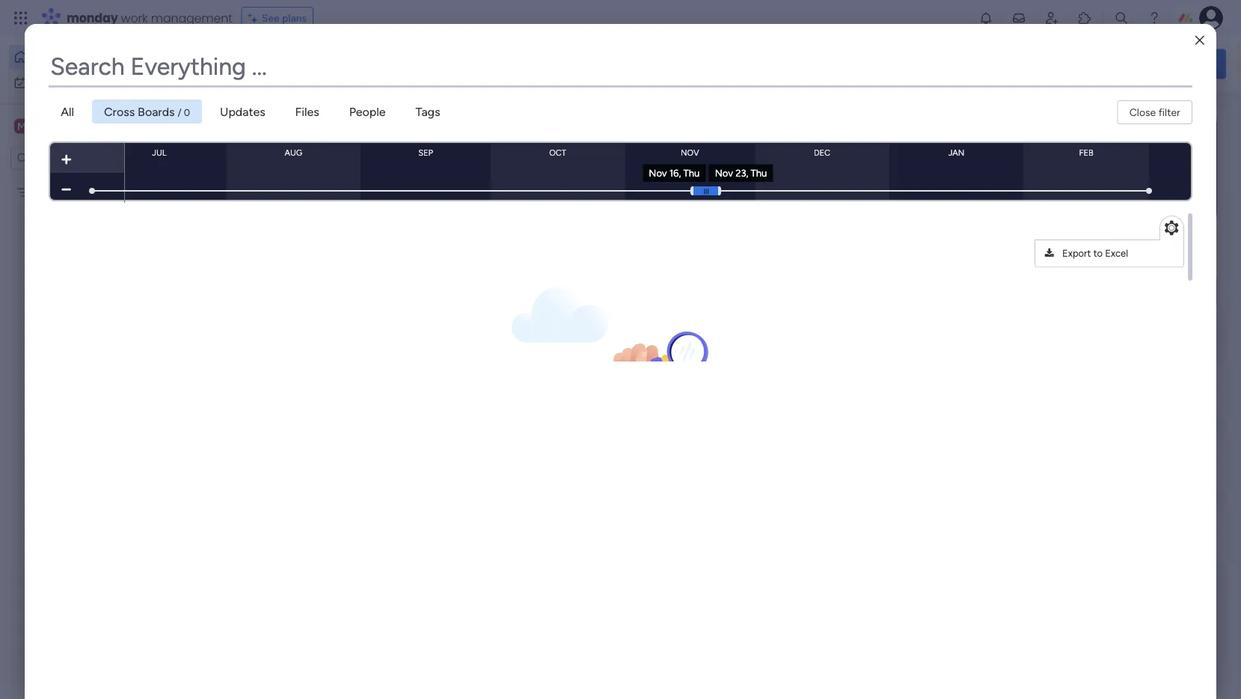 Task type: locate. For each thing, give the bounding box(es) containing it.
nov
[[649, 167, 667, 179], [715, 167, 733, 179]]

people link
[[337, 100, 398, 123]]

1 vertical spatial work
[[50, 76, 73, 89]]

thu for nov 23, thu
[[751, 167, 767, 179]]

to
[[1094, 247, 1103, 259]]

export to excel link
[[1038, 243, 1182, 265]]

khvhg
[[35, 186, 63, 199]]

good
[[213, 49, 240, 62]]

access
[[257, 65, 294, 79]]

option
[[0, 179, 191, 182]]

work
[[121, 9, 148, 26], [50, 76, 73, 89]]

0 vertical spatial work
[[121, 9, 148, 26]]

filter
[[1159, 106, 1181, 119]]

dapulse add image
[[62, 153, 71, 165]]

1 thu from the left
[[684, 167, 700, 179]]

aug
[[285, 147, 303, 158]]

1 nov from the left
[[649, 167, 667, 179]]

boards
[[138, 104, 175, 119]]

your down gary!
[[297, 65, 321, 79]]

nov 16, thu
[[649, 167, 700, 179]]

excel
[[1106, 247, 1129, 259]]

0 horizontal spatial thu
[[684, 167, 700, 179]]

None field
[[49, 48, 1193, 85]]

work right my
[[50, 76, 73, 89]]

tags
[[416, 104, 440, 119]]

16,
[[670, 167, 681, 179]]

thu right 23,
[[751, 167, 767, 179]]

workspaces
[[460, 65, 524, 79]]

workflow
[[1072, 233, 1121, 247]]

made
[[1046, 251, 1076, 265]]

oct
[[550, 147, 566, 158]]

my
[[33, 76, 47, 89]]

tags link
[[404, 100, 452, 123]]

files
[[295, 104, 319, 119]]

thu
[[684, 167, 700, 179], [751, 167, 767, 179]]

0 horizontal spatial your
[[297, 65, 321, 79]]

1 horizontal spatial work
[[121, 9, 148, 26]]

gary!
[[293, 49, 319, 62]]

home
[[34, 51, 63, 63]]

1 horizontal spatial thu
[[751, 167, 767, 179]]

getting started element
[[1002, 360, 1227, 420]]

nov left 16,
[[649, 167, 667, 179]]

all
[[61, 104, 74, 119]]

templates
[[1079, 251, 1133, 265]]

good afternoon, gary! quickly access your recent boards, inbox and workspaces
[[213, 49, 524, 79]]

/
[[178, 106, 182, 118]]

nov left 23,
[[715, 167, 733, 179]]

thu for nov 16, thu
[[684, 167, 700, 179]]

see
[[262, 12, 280, 24]]

home button
[[9, 45, 161, 69]]

khvhg list box
[[0, 177, 191, 407]]

and
[[437, 65, 457, 79]]

quickly
[[213, 65, 254, 79]]

updates
[[220, 104, 265, 119]]

recently visited
[[252, 123, 352, 139]]

close
[[1130, 106, 1157, 119]]

2 thu from the left
[[751, 167, 767, 179]]

0 horizontal spatial nov
[[649, 167, 667, 179]]

work right the 'monday' at top
[[121, 9, 148, 26]]

workspace image
[[14, 118, 29, 134]]

my work
[[33, 76, 73, 89]]

apps image
[[1078, 10, 1093, 25]]

boost your workflow in minutes with ready-made templates
[[1011, 233, 1206, 265]]

1 horizontal spatial your
[[1045, 233, 1069, 247]]

0
[[184, 106, 190, 118]]

close recently visited image
[[231, 122, 249, 140]]

1 horizontal spatial nov
[[715, 167, 733, 179]]

work inside button
[[50, 76, 73, 89]]

2 nov from the left
[[715, 167, 733, 179]]

dapulse settings image
[[1165, 219, 1179, 237]]

gary orlando image
[[1200, 6, 1224, 30]]

0 horizontal spatial work
[[50, 76, 73, 89]]

23,
[[736, 167, 749, 179]]

0 vertical spatial your
[[297, 65, 321, 79]]

in
[[1124, 233, 1134, 247]]

thu right 16,
[[684, 167, 700, 179]]

quick search
[[1144, 57, 1215, 71]]

your up "download" icon
[[1045, 233, 1069, 247]]

Search in workspace field
[[31, 150, 125, 167]]

workspace
[[64, 119, 123, 133]]

help center element
[[1002, 432, 1227, 492]]

work for my
[[50, 76, 73, 89]]

jan
[[949, 147, 965, 158]]

nov for nov 16, thu
[[649, 167, 667, 179]]

ready-
[[1011, 251, 1046, 265]]

your
[[297, 65, 321, 79], [1045, 233, 1069, 247]]

nov for nov 23, thu
[[715, 167, 733, 179]]

1 vertical spatial your
[[1045, 233, 1069, 247]]

sep
[[419, 147, 433, 158]]

contact sales element
[[1002, 504, 1227, 564]]

boards,
[[362, 65, 402, 79]]



Task type: describe. For each thing, give the bounding box(es) containing it.
search everything image
[[1114, 10, 1129, 25]]

with
[[1183, 233, 1206, 247]]

your inside good afternoon, gary! quickly access your recent boards, inbox and workspaces
[[297, 65, 321, 79]]

feb
[[1080, 147, 1094, 158]]

close filter
[[1130, 106, 1181, 119]]

close image
[[1196, 35, 1205, 46]]

dec
[[814, 147, 831, 158]]

main workspace
[[34, 119, 123, 133]]

export to excel
[[1063, 247, 1129, 259]]

cross boards / 0
[[104, 104, 190, 119]]

dapulse minus image
[[62, 183, 71, 195]]

visited
[[311, 123, 352, 139]]

work for monday
[[121, 9, 148, 26]]

files link
[[283, 100, 331, 123]]

cross
[[104, 104, 135, 119]]

inbox
[[405, 65, 434, 79]]

close filter button
[[1118, 100, 1193, 124]]

quick search button
[[1119, 49, 1227, 79]]

search
[[1178, 57, 1215, 71]]

help image
[[1147, 10, 1162, 25]]

afternoon,
[[242, 49, 291, 62]]

management
[[151, 9, 233, 26]]

quick
[[1144, 57, 1175, 71]]

jul
[[152, 147, 167, 158]]

inbox image
[[1012, 10, 1027, 25]]

templates image image
[[1016, 116, 1213, 219]]

plans
[[282, 12, 307, 24]]

nov 23, thu
[[715, 167, 767, 179]]

recent
[[324, 65, 359, 79]]

dapulse hamburger image
[[703, 189, 710, 194]]

nov
[[681, 147, 700, 158]]

my work button
[[9, 71, 161, 95]]

recently
[[252, 123, 307, 139]]

invite members image
[[1045, 10, 1060, 25]]

all link
[[49, 100, 86, 123]]

your inside boost your workflow in minutes with ready-made templates
[[1045, 233, 1069, 247]]

monday work management
[[67, 9, 233, 26]]

main
[[34, 119, 61, 133]]

download image
[[1045, 248, 1057, 258]]

notifications image
[[979, 10, 994, 25]]

updates link
[[208, 100, 277, 123]]

export
[[1063, 247, 1092, 259]]

monday
[[67, 9, 118, 26]]

see plans button
[[242, 7, 314, 29]]

select product image
[[13, 10, 28, 25]]

boost
[[1011, 233, 1042, 247]]

people
[[349, 104, 386, 119]]

workspace selection element
[[14, 117, 125, 137]]

m
[[17, 120, 26, 132]]

Search Everything ... field
[[49, 48, 1193, 85]]

minutes
[[1137, 233, 1180, 247]]

see plans
[[262, 12, 307, 24]]



Task type: vqa. For each thing, say whether or not it's contained in the screenshot.
Quick
yes



